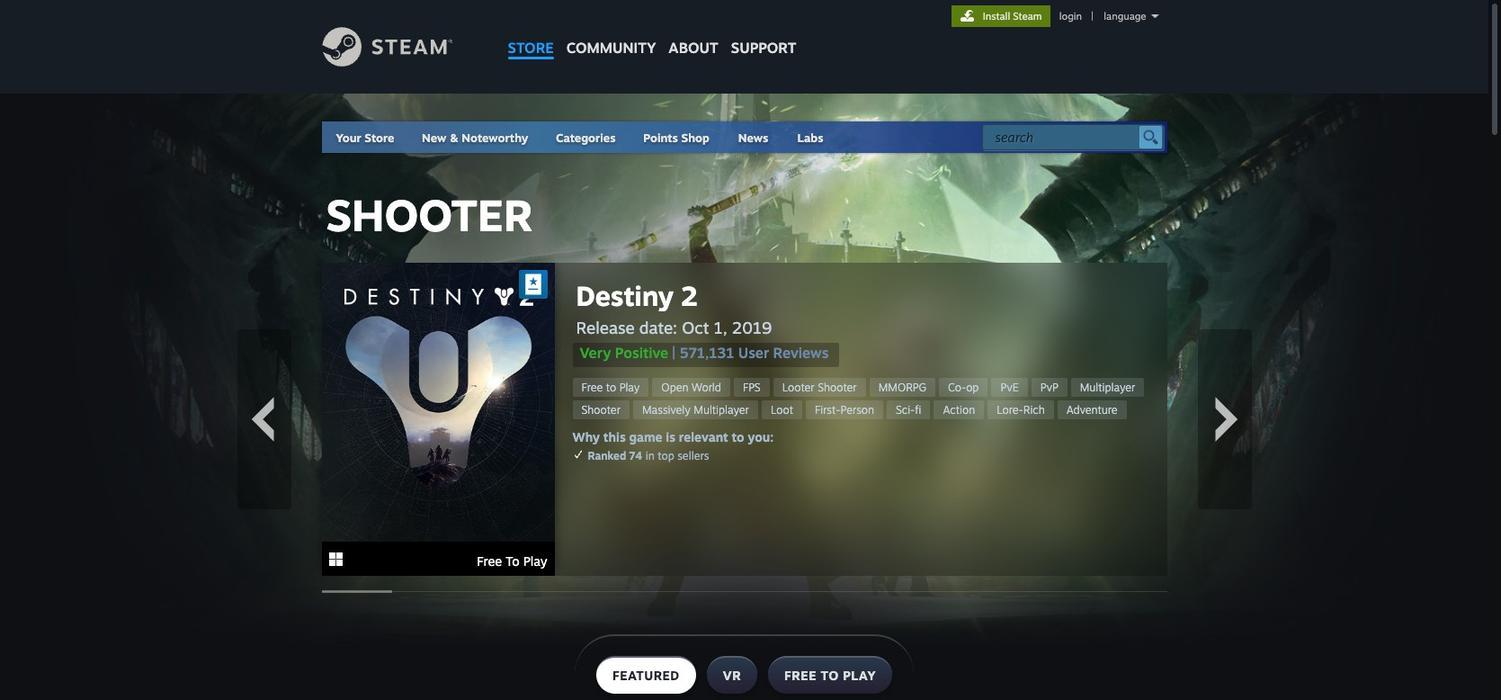 Task type: describe. For each thing, give the bounding box(es) containing it.
sellers
[[678, 449, 710, 463]]

previous image
[[240, 397, 285, 442]]

571,131
[[680, 344, 735, 362]]

release
[[576, 318, 635, 337]]

action link
[[935, 400, 985, 419]]

pvp
[[1041, 381, 1059, 394]]

user
[[739, 344, 770, 362]]

new & noteworthy
[[422, 130, 529, 145]]

multiplayer inside multiplayer shooter
[[1081, 381, 1136, 394]]

news link
[[724, 121, 783, 153]]

shop
[[682, 130, 710, 145]]

next image
[[1205, 397, 1250, 442]]

looter shooter link
[[774, 378, 866, 397]]

shooter for looter
[[818, 381, 857, 394]]

about link
[[663, 0, 725, 61]]

to
[[506, 554, 520, 569]]

0 horizontal spatial multiplayer
[[694, 403, 750, 417]]

labs link
[[783, 121, 838, 153]]

community
[[567, 39, 656, 57]]

adventure link
[[1058, 400, 1127, 419]]

0 vertical spatial |
[[1092, 10, 1094, 22]]

0 vertical spatial free to play
[[582, 381, 640, 394]]

person
[[841, 403, 875, 417]]

lore-
[[997, 403, 1024, 417]]

this
[[604, 429, 626, 445]]

2 horizontal spatial free
[[785, 668, 817, 683]]

looter shooter
[[783, 381, 857, 394]]

destiny 2 image
[[322, 263, 555, 542]]

language
[[1105, 10, 1147, 22]]

new
[[422, 130, 447, 145]]

top
[[658, 449, 675, 463]]

labs
[[798, 130, 824, 145]]

mmorpg
[[879, 381, 927, 394]]

first-person link
[[806, 400, 884, 419]]

destiny 2 link
[[576, 279, 840, 312]]

your store link
[[336, 130, 395, 145]]

why this game is relevant to you:
[[573, 429, 774, 445]]

mmorpg link
[[870, 378, 936, 397]]

store
[[508, 39, 554, 57]]

multiplayer shooter
[[582, 381, 1136, 417]]

support link
[[725, 0, 803, 61]]

2
[[681, 279, 698, 312]]

co-op
[[949, 381, 979, 394]]

noteworthy
[[462, 130, 529, 145]]

massively multiplayer
[[643, 403, 750, 417]]

co-op link
[[940, 378, 988, 397]]

co-
[[949, 381, 967, 394]]

2 horizontal spatial to
[[821, 668, 840, 683]]

pve link
[[992, 378, 1028, 397]]

your store
[[336, 130, 395, 145]]

free to play
[[477, 554, 548, 569]]

destiny
[[576, 279, 674, 312]]

74
[[629, 449, 643, 463]]

loot link
[[762, 400, 803, 419]]

game
[[629, 429, 663, 445]]

sci-fi link
[[887, 400, 931, 419]]

first-person
[[815, 403, 875, 417]]

pvp link
[[1032, 378, 1068, 397]]

you:
[[748, 429, 774, 445]]

looter
[[783, 381, 815, 394]]

oct
[[682, 318, 710, 337]]

1 horizontal spatial to
[[732, 429, 745, 445]]

in
[[646, 449, 655, 463]]

why
[[573, 429, 600, 445]]

ranked
[[588, 449, 627, 463]]

search text field
[[996, 126, 1135, 149]]



Task type: locate. For each thing, give the bounding box(es) containing it.
0 horizontal spatial |
[[672, 344, 676, 362]]

2 horizontal spatial play
[[843, 668, 877, 683]]

0 horizontal spatial shooter
[[326, 188, 533, 242]]

massively
[[643, 403, 691, 417]]

new & noteworthy link
[[422, 130, 529, 145]]

0 vertical spatial free
[[582, 381, 603, 394]]

2 vertical spatial free
[[785, 668, 817, 683]]

free up shooter link
[[582, 381, 603, 394]]

free to play link
[[322, 263, 555, 579]]

lore-rich link
[[988, 400, 1054, 419]]

destiny 2 release date: oct 1, 2019 very positive | 571,131 user reviews
[[576, 279, 829, 362]]

categories link
[[556, 130, 616, 145]]

shooter down free to play link
[[582, 403, 621, 417]]

very
[[580, 344, 611, 362]]

2 vertical spatial to
[[821, 668, 840, 683]]

0 horizontal spatial free to play
[[582, 381, 640, 394]]

shooter link
[[573, 400, 630, 419]]

categories
[[556, 130, 616, 145]]

points shop
[[644, 130, 710, 145]]

action
[[944, 403, 976, 417]]

reviews
[[774, 344, 829, 362]]

steam
[[1014, 10, 1043, 22]]

positive
[[615, 344, 669, 362]]

points shop link
[[629, 121, 724, 153]]

to
[[606, 381, 617, 394], [732, 429, 745, 445], [821, 668, 840, 683]]

free left to
[[477, 554, 502, 569]]

2 horizontal spatial shooter
[[818, 381, 857, 394]]

adventure
[[1067, 403, 1118, 417]]

1 vertical spatial to
[[732, 429, 745, 445]]

1 vertical spatial play
[[523, 554, 548, 569]]

multiplayer up adventure link
[[1081, 381, 1136, 394]]

your
[[336, 130, 362, 145]]

relevant
[[679, 429, 729, 445]]

first-
[[815, 403, 841, 417]]

fps
[[743, 381, 761, 394]]

world
[[692, 381, 722, 394]]

loot
[[771, 403, 794, 417]]

points
[[644, 130, 679, 145]]

massively multiplayer link
[[634, 400, 759, 419]]

multiplayer link
[[1072, 378, 1145, 397]]

vr
[[723, 668, 742, 683]]

multiplayer
[[1081, 381, 1136, 394], [694, 403, 750, 417]]

1 vertical spatial |
[[672, 344, 676, 362]]

free to play
[[582, 381, 640, 394], [785, 668, 877, 683]]

login | language
[[1060, 10, 1147, 22]]

shooter
[[326, 188, 533, 242], [818, 381, 857, 394], [582, 403, 621, 417]]

open world link
[[653, 378, 731, 397]]

1 vertical spatial shooter
[[818, 381, 857, 394]]

is
[[666, 429, 676, 445]]

0 vertical spatial play
[[620, 381, 640, 394]]

store
[[365, 130, 395, 145]]

shooter inside multiplayer shooter
[[582, 403, 621, 417]]

store link
[[502, 0, 560, 65]]

1 horizontal spatial multiplayer
[[1081, 381, 1136, 394]]

fps link
[[734, 378, 770, 397]]

0 horizontal spatial free
[[477, 554, 502, 569]]

0 horizontal spatial to
[[606, 381, 617, 394]]

op
[[967, 381, 979, 394]]

multiplayer down world
[[694, 403, 750, 417]]

| right 'login'
[[1092, 10, 1094, 22]]

0 horizontal spatial play
[[523, 554, 548, 569]]

&
[[450, 130, 459, 145]]

0 vertical spatial to
[[606, 381, 617, 394]]

1 horizontal spatial shooter
[[582, 403, 621, 417]]

shooter up first-person link
[[818, 381, 857, 394]]

1 vertical spatial free
[[477, 554, 502, 569]]

rich
[[1024, 403, 1045, 417]]

open
[[662, 381, 689, 394]]

lore-rich
[[997, 403, 1045, 417]]

free right vr at the bottom left of page
[[785, 668, 817, 683]]

news
[[739, 130, 769, 145]]

1 horizontal spatial |
[[1092, 10, 1094, 22]]

1 vertical spatial multiplayer
[[694, 403, 750, 417]]

login link
[[1056, 10, 1086, 22]]

| down "date:"
[[672, 344, 676, 362]]

install steam link
[[952, 5, 1051, 27]]

1 horizontal spatial play
[[620, 381, 640, 394]]

1 horizontal spatial free to play
[[785, 668, 877, 683]]

community link
[[560, 0, 663, 65]]

free to play link
[[573, 378, 649, 397]]

install steam
[[983, 10, 1043, 22]]

0 vertical spatial shooter
[[326, 188, 533, 242]]

about
[[669, 39, 719, 57]]

shooter for multiplayer
[[582, 403, 621, 417]]

2 vertical spatial shooter
[[582, 403, 621, 417]]

0 vertical spatial multiplayer
[[1081, 381, 1136, 394]]

shooter down new
[[326, 188, 533, 242]]

open world
[[662, 381, 722, 394]]

play
[[620, 381, 640, 394], [523, 554, 548, 569], [843, 668, 877, 683]]

| inside destiny 2 release date: oct 1, 2019 very positive | 571,131 user reviews
[[672, 344, 676, 362]]

1 vertical spatial free to play
[[785, 668, 877, 683]]

install
[[983, 10, 1011, 22]]

ranked 74 in top sellers
[[588, 449, 710, 463]]

featured
[[613, 668, 680, 683]]

1,
[[714, 318, 728, 337]]

pve
[[1001, 381, 1019, 394]]

1 horizontal spatial free
[[582, 381, 603, 394]]

2 vertical spatial play
[[843, 668, 877, 683]]

sci-fi
[[896, 403, 922, 417]]

|
[[1092, 10, 1094, 22], [672, 344, 676, 362]]

2019
[[732, 318, 772, 337]]

fi
[[916, 403, 922, 417]]

login
[[1060, 10, 1083, 22]]



Task type: vqa. For each thing, say whether or not it's contained in the screenshot.
Loot link
yes



